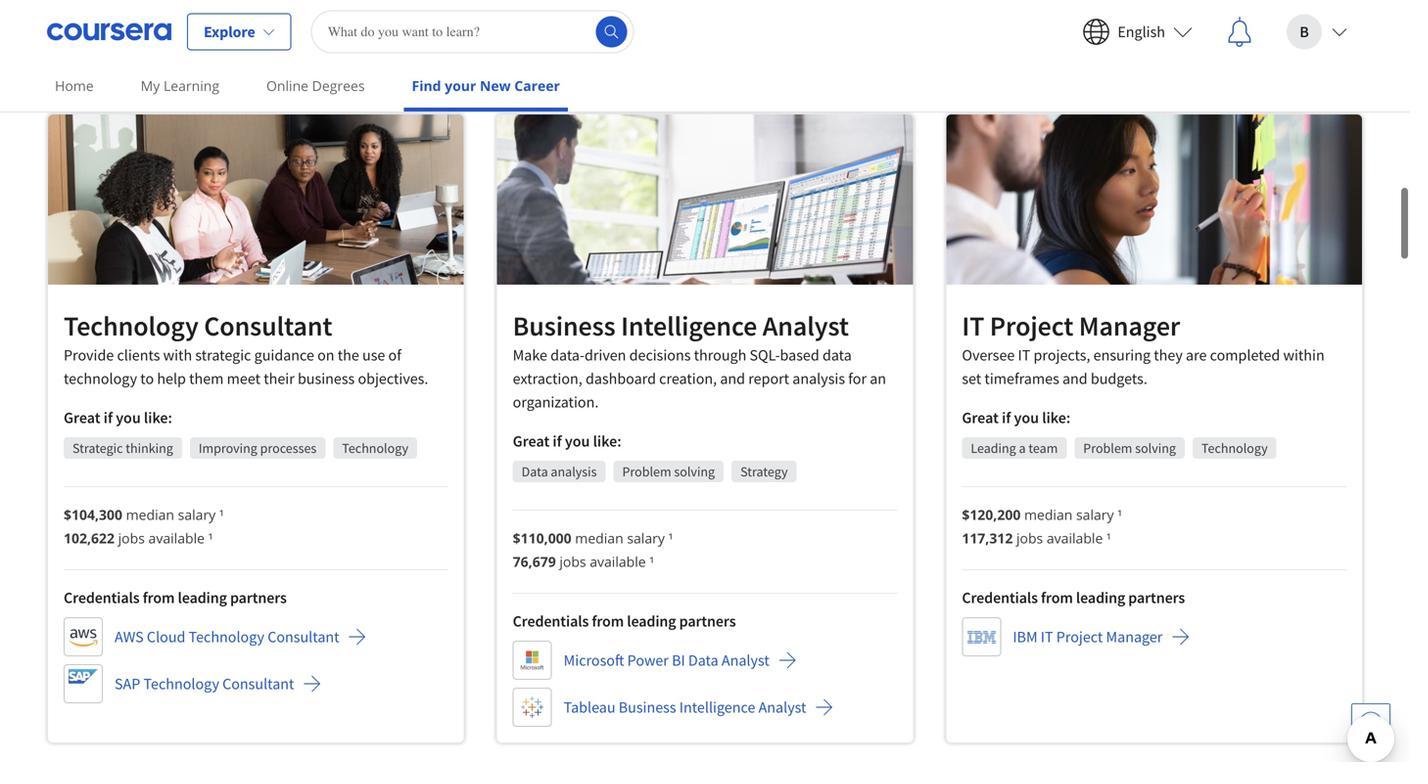 Task type: locate. For each thing, give the bounding box(es) containing it.
2 horizontal spatial credentials from leading partners
[[962, 589, 1185, 608]]

business inside business intelligence analyst make data-driven decisions through sql-based data extraction, dashboard creation, and report analysis for an organization.
[[513, 309, 616, 343]]

0 horizontal spatial credentials from leading partners
[[64, 588, 287, 608]]

great up leading
[[962, 409, 999, 428]]

from up ibm it project manager link
[[1041, 589, 1073, 608]]

strategy
[[740, 463, 788, 481]]

0 horizontal spatial great
[[64, 408, 100, 428]]

solving down budgets.
[[1135, 440, 1176, 457]]

credentials from leading partners for consultant
[[64, 588, 287, 608]]

1 horizontal spatial ibm
[[1013, 628, 1038, 647]]

0 horizontal spatial salary
[[178, 506, 216, 524]]

from up cloud
[[143, 588, 175, 608]]

business up 'data-'
[[513, 309, 616, 343]]

manager inside it project manager oversee it projects, ensuring they are completed within set timeframes and budgets.
[[1079, 309, 1180, 343]]

0 horizontal spatial you
[[116, 408, 141, 428]]

data up $110,000 at the left bottom of page
[[522, 463, 548, 481]]

2 horizontal spatial leading
[[1076, 589, 1125, 608]]

from for intelligence
[[592, 612, 624, 632]]

data right bi
[[688, 651, 718, 671]]

0 vertical spatial analyst
[[763, 309, 849, 343]]

you for it
[[1014, 409, 1039, 428]]

0 horizontal spatial jobs
[[118, 529, 145, 548]]

0 horizontal spatial median
[[126, 506, 174, 524]]

median for project
[[1024, 506, 1073, 525]]

within
[[1283, 346, 1325, 365]]

2 vertical spatial consultant
[[222, 675, 294, 694]]

project
[[990, 309, 1073, 343], [1056, 628, 1103, 647]]

they
[[1154, 346, 1183, 365]]

from for consultant
[[143, 588, 175, 608]]

on
[[317, 346, 334, 365]]

like: for project
[[1042, 409, 1071, 428]]

1 horizontal spatial like:
[[593, 432, 621, 452]]

great if you like: for it
[[962, 409, 1071, 428]]

1 horizontal spatial problem
[[1083, 440, 1132, 457]]

data
[[522, 463, 548, 481], [688, 651, 718, 671]]

business down power
[[619, 698, 676, 718]]

partners up ibm it project manager
[[1128, 589, 1185, 608]]

jobs inside $110,000 median salary ¹ 76,679 jobs available ¹
[[559, 553, 586, 572]]

credentials
[[64, 588, 140, 608], [962, 589, 1038, 608], [513, 612, 589, 632]]

partners for intelligence
[[679, 612, 736, 632]]

1 vertical spatial ibm
[[1013, 628, 1038, 647]]

great if you like: up strategic thinking
[[64, 408, 172, 428]]

1 horizontal spatial great if you like:
[[513, 432, 621, 452]]

sql-
[[750, 346, 780, 365]]

business
[[513, 309, 616, 343], [619, 698, 676, 718]]

0 horizontal spatial leading
[[178, 588, 227, 608]]

102,622
[[64, 529, 115, 548]]

0 vertical spatial business
[[513, 309, 616, 343]]

2 horizontal spatial and
[[1062, 369, 1088, 389]]

like: for intelligence
[[593, 432, 621, 452]]

0 horizontal spatial problem solving
[[622, 463, 715, 481]]

analyst
[[763, 309, 849, 343], [722, 651, 769, 671], [758, 698, 806, 718]]

great for technology
[[64, 408, 100, 428]]

2 horizontal spatial available
[[1047, 529, 1103, 548]]

2 horizontal spatial it
[[1041, 628, 1053, 647]]

salary for intelligence
[[627, 529, 665, 548]]

credentials from leading partners up power
[[513, 612, 736, 632]]

1 horizontal spatial analysis
[[792, 369, 845, 389]]

1 horizontal spatial partners
[[679, 612, 736, 632]]

if up strategic
[[104, 408, 113, 428]]

driven
[[585, 346, 626, 365]]

1 vertical spatial analysis
[[551, 463, 597, 481]]

intelligence
[[621, 309, 757, 343], [679, 698, 755, 718]]

ibm and isc2 cybersecurity specialist link
[[64, 27, 387, 66]]

ensuring
[[1093, 346, 1151, 365]]

processes
[[260, 440, 317, 457]]

2 horizontal spatial if
[[1002, 409, 1011, 428]]

problem right "team"
[[1083, 440, 1132, 457]]

1 horizontal spatial solving
[[1135, 440, 1176, 457]]

based
[[780, 346, 819, 365]]

2 horizontal spatial great
[[962, 409, 999, 428]]

you up a
[[1014, 409, 1039, 428]]

salary inside '$104,300 median salary ¹ 102,622 jobs available ¹'
[[178, 506, 216, 524]]

leading for intelligence
[[627, 612, 676, 632]]

partners up aws cloud technology consultant
[[230, 588, 287, 608]]

1 horizontal spatial problem solving
[[1083, 440, 1176, 457]]

it
[[962, 309, 984, 343], [1018, 346, 1030, 365], [1041, 628, 1053, 647]]

jobs
[[118, 529, 145, 548], [1016, 529, 1043, 548], [559, 553, 586, 572]]

great if you like: up data analysis
[[513, 432, 621, 452]]

available for consultant
[[148, 529, 205, 548]]

2 horizontal spatial from
[[1041, 589, 1073, 608]]

home link
[[47, 64, 102, 108]]

consultant
[[204, 309, 332, 343], [268, 628, 339, 647], [222, 675, 294, 694]]

0 vertical spatial ibm
[[115, 36, 139, 56]]

power
[[627, 651, 669, 671]]

2 horizontal spatial like:
[[1042, 409, 1071, 428]]

meet
[[227, 369, 261, 389]]

bi
[[672, 651, 685, 671]]

0 vertical spatial problem
[[1083, 440, 1132, 457]]

credentials from leading partners up cloud
[[64, 588, 287, 608]]

like: for consultant
[[144, 408, 172, 428]]

1 vertical spatial business
[[619, 698, 676, 718]]

2 horizontal spatial you
[[1014, 409, 1039, 428]]

0 horizontal spatial solving
[[674, 463, 715, 481]]

0 horizontal spatial if
[[104, 408, 113, 428]]

2 horizontal spatial salary
[[1076, 506, 1114, 525]]

partners for project
[[1128, 589, 1185, 608]]

the
[[338, 346, 359, 365]]

and down projects,
[[1062, 369, 1088, 389]]

median right $104,300
[[126, 506, 174, 524]]

find your new career
[[412, 76, 560, 95]]

problem right data analysis
[[622, 463, 671, 481]]

median inside $110,000 median salary ¹ 76,679 jobs available ¹
[[575, 529, 623, 548]]

technology
[[64, 309, 199, 343], [342, 440, 408, 457], [1201, 440, 1268, 457], [189, 628, 264, 647], [143, 675, 219, 694]]

credentials up aws
[[64, 588, 140, 608]]

1 horizontal spatial median
[[575, 529, 623, 548]]

and down through
[[720, 369, 745, 389]]

leading up aws cloud technology consultant link
[[178, 588, 227, 608]]

salary for consultant
[[178, 506, 216, 524]]

1 horizontal spatial leading
[[627, 612, 676, 632]]

intelligence up decisions
[[621, 309, 757, 343]]

0 vertical spatial analysis
[[792, 369, 845, 389]]

intelligence down bi
[[679, 698, 755, 718]]

your
[[445, 76, 476, 95]]

1 horizontal spatial credentials from leading partners
[[513, 612, 736, 632]]

1 vertical spatial manager
[[1106, 628, 1163, 647]]

available for intelligence
[[590, 553, 646, 572]]

and inside business intelligence analyst make data-driven decisions through sql-based data extraction, dashboard creation, and report analysis for an organization.
[[720, 369, 745, 389]]

you up strategic thinking
[[116, 408, 141, 428]]

1 vertical spatial data
[[688, 651, 718, 671]]

0 horizontal spatial business
[[513, 309, 616, 343]]

specialist
[[296, 36, 359, 56]]

0 horizontal spatial credentials
[[64, 588, 140, 608]]

you
[[116, 408, 141, 428], [1014, 409, 1039, 428], [565, 432, 590, 452]]

median for intelligence
[[575, 529, 623, 548]]

1 horizontal spatial if
[[553, 432, 562, 452]]

leading up microsoft power bi data analyst link
[[627, 612, 676, 632]]

and left isc2 at the left top of the page
[[142, 36, 168, 56]]

aws cloud technology consultant link
[[64, 618, 367, 657]]

2 horizontal spatial credentials
[[962, 589, 1038, 608]]

jobs inside $120,200 median salary ¹ 117,312 jobs available ¹
[[1016, 529, 1043, 548]]

problem solving for intelligence
[[622, 463, 715, 481]]

if up leading a team
[[1002, 409, 1011, 428]]

0 vertical spatial manager
[[1079, 309, 1180, 343]]

1 vertical spatial it
[[1018, 346, 1030, 365]]

great if you like: for business
[[513, 432, 621, 452]]

salary
[[178, 506, 216, 524], [1076, 506, 1114, 525], [627, 529, 665, 548]]

median right $110,000 at the left bottom of page
[[575, 529, 623, 548]]

1 vertical spatial solving
[[674, 463, 715, 481]]

jobs right 102,622
[[118, 529, 145, 548]]

1 horizontal spatial salary
[[627, 529, 665, 548]]

median right $120,200
[[1024, 506, 1073, 525]]

0 horizontal spatial problem
[[622, 463, 671, 481]]

you for technology
[[116, 408, 141, 428]]

manager
[[1079, 309, 1180, 343], [1106, 628, 1163, 647]]

great
[[64, 408, 100, 428], [962, 409, 999, 428], [513, 432, 550, 452]]

median inside '$104,300 median salary ¹ 102,622 jobs available ¹'
[[126, 506, 174, 524]]

1 horizontal spatial you
[[565, 432, 590, 452]]

0 horizontal spatial like:
[[144, 408, 172, 428]]

0 horizontal spatial available
[[148, 529, 205, 548]]

great if you like: up leading a team
[[962, 409, 1071, 428]]

salary inside $120,200 median salary ¹ 117,312 jobs available ¹
[[1076, 506, 1114, 525]]

1 vertical spatial analyst
[[722, 651, 769, 671]]

you up data analysis
[[565, 432, 590, 452]]

1 horizontal spatial great
[[513, 432, 550, 452]]

1 horizontal spatial from
[[592, 612, 624, 632]]

0 vertical spatial solving
[[1135, 440, 1176, 457]]

available right 117,312
[[1047, 529, 1103, 548]]

problem solving down creation,
[[622, 463, 715, 481]]

like:
[[144, 408, 172, 428], [1042, 409, 1071, 428], [593, 432, 621, 452]]

available
[[148, 529, 205, 548], [1047, 529, 1103, 548], [590, 553, 646, 572]]

career
[[514, 76, 560, 95]]

analysis down data
[[792, 369, 845, 389]]

jobs inside '$104,300 median salary ¹ 102,622 jobs available ¹'
[[118, 529, 145, 548]]

english button
[[1067, 0, 1208, 63]]

0 horizontal spatial data
[[522, 463, 548, 481]]

credentials up microsoft
[[513, 612, 589, 632]]

problem for project
[[1083, 440, 1132, 457]]

0 horizontal spatial partners
[[230, 588, 287, 608]]

like: up data analysis
[[593, 432, 621, 452]]

jobs for technology
[[118, 529, 145, 548]]

1 horizontal spatial and
[[720, 369, 745, 389]]

from up microsoft
[[592, 612, 624, 632]]

ibm
[[115, 36, 139, 56], [1013, 628, 1038, 647]]

new
[[480, 76, 511, 95]]

jobs for business
[[559, 553, 586, 572]]

None search field
[[311, 10, 634, 53]]

1 horizontal spatial available
[[590, 553, 646, 572]]

0 vertical spatial problem solving
[[1083, 440, 1176, 457]]

credentials down 117,312
[[962, 589, 1038, 608]]

strategic thinking
[[72, 440, 173, 457]]

1 horizontal spatial credentials
[[513, 612, 589, 632]]

0 vertical spatial data
[[522, 463, 548, 481]]

available inside $110,000 median salary ¹ 76,679 jobs available ¹
[[590, 553, 646, 572]]

coursera image
[[47, 16, 171, 47]]

analysis down organization.
[[551, 463, 597, 481]]

0 horizontal spatial ibm
[[115, 36, 139, 56]]

available right 102,622
[[148, 529, 205, 548]]

if up data analysis
[[553, 432, 562, 452]]

1 horizontal spatial business
[[619, 698, 676, 718]]

credentials from leading partners up ibm it project manager link
[[962, 589, 1185, 608]]

jobs right '76,679'
[[559, 553, 586, 572]]

great up data analysis
[[513, 432, 550, 452]]

problem solving
[[1083, 440, 1176, 457], [622, 463, 715, 481]]

great for business
[[513, 432, 550, 452]]

0 horizontal spatial from
[[143, 588, 175, 608]]

technology down the objectives.
[[342, 440, 408, 457]]

technology up sap technology consultant
[[189, 628, 264, 647]]

great up strategic
[[64, 408, 100, 428]]

median inside $120,200 median salary ¹ 117,312 jobs available ¹
[[1024, 506, 1073, 525]]

1 vertical spatial problem solving
[[622, 463, 715, 481]]

sap technology consultant
[[115, 675, 294, 694]]

data analysis
[[522, 463, 597, 481]]

like: up thinking at left bottom
[[144, 408, 172, 428]]

0 vertical spatial consultant
[[204, 309, 332, 343]]

solving left strategy
[[674, 463, 715, 481]]

partners up bi
[[679, 612, 736, 632]]

tableau business intelligence analyst link
[[513, 689, 834, 728]]

like: up "team"
[[1042, 409, 1071, 428]]

leading up ibm it project manager
[[1076, 589, 1125, 608]]

leading for consultant
[[178, 588, 227, 608]]

2 horizontal spatial jobs
[[1016, 529, 1043, 548]]

2 horizontal spatial median
[[1024, 506, 1073, 525]]

2 vertical spatial analyst
[[758, 698, 806, 718]]

0 vertical spatial project
[[990, 309, 1073, 343]]

¹
[[219, 506, 224, 524], [1117, 506, 1122, 525], [208, 529, 213, 548], [668, 529, 673, 548], [1106, 529, 1111, 548], [650, 553, 654, 572]]

1 vertical spatial problem
[[622, 463, 671, 481]]

1 horizontal spatial jobs
[[559, 553, 586, 572]]

thinking
[[126, 440, 173, 457]]

jobs right 117,312
[[1016, 529, 1043, 548]]

analysis
[[792, 369, 845, 389], [551, 463, 597, 481]]

problem solving down budgets.
[[1083, 440, 1176, 457]]

leading
[[178, 588, 227, 608], [1076, 589, 1125, 608], [627, 612, 676, 632]]

0 horizontal spatial great if you like:
[[64, 408, 172, 428]]

0 vertical spatial it
[[962, 309, 984, 343]]

2 horizontal spatial partners
[[1128, 589, 1185, 608]]

great if you like: for technology
[[64, 408, 172, 428]]

available right '76,679'
[[590, 553, 646, 572]]

dashboard
[[586, 369, 656, 389]]

salary inside $110,000 median salary ¹ 76,679 jobs available ¹
[[627, 529, 665, 548]]

strategic
[[195, 346, 251, 365]]

budgets.
[[1091, 369, 1148, 389]]

and inside it project manager oversee it projects, ensuring they are completed within set timeframes and budgets.
[[1062, 369, 1088, 389]]

aws cloud technology consultant
[[115, 628, 339, 647]]

clients
[[117, 346, 160, 365]]

them
[[189, 369, 224, 389]]

0 vertical spatial intelligence
[[621, 309, 757, 343]]

1 horizontal spatial it
[[1018, 346, 1030, 365]]

2 horizontal spatial great if you like:
[[962, 409, 1071, 428]]

ibm for ibm and isc2 cybersecurity specialist
[[115, 36, 139, 56]]

if
[[104, 408, 113, 428], [1002, 409, 1011, 428], [553, 432, 562, 452]]

1 vertical spatial consultant
[[268, 628, 339, 647]]

available inside $120,200 median salary ¹ 117,312 jobs available ¹
[[1047, 529, 1103, 548]]

technology up 'clients'
[[64, 309, 199, 343]]

available inside '$104,300 median salary ¹ 102,622 jobs available ¹'
[[148, 529, 205, 548]]

$110,000
[[513, 529, 572, 548]]



Task type: describe. For each thing, give the bounding box(es) containing it.
extraction,
[[513, 369, 582, 389]]

team
[[1029, 440, 1058, 457]]

leading
[[971, 440, 1016, 457]]

b button
[[1271, 0, 1363, 63]]

explore
[[204, 22, 255, 42]]

a
[[1019, 440, 1026, 457]]

make
[[513, 346, 547, 365]]

completed
[[1210, 346, 1280, 365]]

credentials for business
[[513, 612, 589, 632]]

1 vertical spatial intelligence
[[679, 698, 755, 718]]

it project manager oversee it projects, ensuring they are completed within set timeframes and budgets.
[[962, 309, 1325, 389]]

great for it
[[962, 409, 999, 428]]

median for consultant
[[126, 506, 174, 524]]

business intelligence analyst make data-driven decisions through sql-based data extraction, dashboard creation, and report analysis for an organization.
[[513, 309, 886, 412]]

you for business
[[565, 432, 590, 452]]

sap technology consultant link
[[64, 665, 322, 704]]

tableau
[[564, 698, 615, 718]]

microsoft power bi data analyst
[[564, 651, 769, 671]]

technology down completed
[[1201, 440, 1268, 457]]

organization.
[[513, 393, 599, 412]]

degrees
[[312, 76, 365, 95]]

help center image
[[1359, 712, 1383, 735]]

decisions
[[629, 346, 691, 365]]

1 horizontal spatial data
[[688, 651, 718, 671]]

find your new career link
[[404, 64, 568, 112]]

with
[[163, 346, 192, 365]]

partners for consultant
[[230, 588, 287, 608]]

technology down cloud
[[143, 675, 219, 694]]

available for project
[[1047, 529, 1103, 548]]

online degrees link
[[259, 64, 373, 108]]

tableau business intelligence analyst
[[564, 698, 806, 718]]

solving for manager
[[1135, 440, 1176, 457]]

jobs for it
[[1016, 529, 1043, 548]]

$120,200 median salary ¹ 117,312 jobs available ¹
[[962, 506, 1122, 548]]

help
[[157, 369, 186, 389]]

consultant inside technology consultant provide clients with strategic guidance on the use of technology to help them meet their business objectives.
[[204, 309, 332, 343]]

data-
[[550, 346, 585, 365]]

analyst inside business intelligence analyst make data-driven decisions through sql-based data extraction, dashboard creation, and report analysis for an organization.
[[763, 309, 849, 343]]

project inside it project manager oversee it projects, ensuring they are completed within set timeframes and budgets.
[[990, 309, 1073, 343]]

problem solving for project
[[1083, 440, 1176, 457]]

$110,000 median salary ¹ 76,679 jobs available ¹
[[513, 529, 673, 572]]

isc2
[[171, 36, 200, 56]]

timeframes
[[985, 369, 1059, 389]]

What do you want to learn? text field
[[311, 10, 634, 53]]

explore button
[[187, 13, 292, 50]]

$104,300 median salary ¹ 102,622 jobs available ¹
[[64, 506, 224, 548]]

from for project
[[1041, 589, 1073, 608]]

ibm and isc2 cybersecurity specialist
[[115, 36, 359, 56]]

if for business
[[553, 432, 562, 452]]

guidance
[[254, 346, 314, 365]]

ibm it project manager link
[[962, 618, 1190, 657]]

learning
[[164, 76, 219, 95]]

intelligence inside business intelligence analyst make data-driven decisions through sql-based data extraction, dashboard creation, and report analysis for an organization.
[[621, 309, 757, 343]]

if for technology
[[104, 408, 113, 428]]

credentials for technology
[[64, 588, 140, 608]]

of
[[388, 346, 401, 365]]

0 horizontal spatial analysis
[[551, 463, 597, 481]]

my learning link
[[133, 64, 227, 108]]

projects,
[[1034, 346, 1090, 365]]

their
[[264, 369, 295, 389]]

solving for analyst
[[674, 463, 715, 481]]

salary for project
[[1076, 506, 1114, 525]]

if for it
[[1002, 409, 1011, 428]]

an
[[870, 369, 886, 389]]

use
[[362, 346, 385, 365]]

aws
[[115, 628, 144, 647]]

credentials for it
[[962, 589, 1038, 608]]

ibm for ibm it project manager
[[1013, 628, 1038, 647]]

set
[[962, 369, 981, 389]]

data
[[822, 346, 852, 365]]

online degrees
[[266, 76, 365, 95]]

online
[[266, 76, 309, 95]]

2 vertical spatial it
[[1041, 628, 1053, 647]]

technology inside technology consultant provide clients with strategic guidance on the use of technology to help them meet their business objectives.
[[64, 309, 199, 343]]

improving
[[199, 440, 257, 457]]

cybersecurity
[[203, 36, 293, 56]]

0 horizontal spatial it
[[962, 309, 984, 343]]

$104,300
[[64, 506, 122, 524]]

technology consultant provide clients with strategic guidance on the use of technology to help them meet their business objectives.
[[64, 309, 428, 389]]

provide
[[64, 346, 114, 365]]

b
[[1300, 22, 1309, 42]]

1 vertical spatial project
[[1056, 628, 1103, 647]]

oversee
[[962, 346, 1015, 365]]

ibm it project manager
[[1013, 628, 1163, 647]]

find
[[412, 76, 441, 95]]

business
[[298, 369, 355, 389]]

leading a team
[[971, 440, 1058, 457]]

117,312
[[962, 529, 1013, 548]]

through
[[694, 346, 746, 365]]

objectives.
[[358, 369, 428, 389]]

microsoft power bi data analyst link
[[513, 642, 797, 681]]

creation,
[[659, 369, 717, 389]]

technology
[[64, 369, 137, 389]]

to
[[140, 369, 154, 389]]

0 horizontal spatial and
[[142, 36, 168, 56]]

strategic
[[72, 440, 123, 457]]

problem for intelligence
[[622, 463, 671, 481]]

cloud
[[147, 628, 185, 647]]

credentials from leading partners for intelligence
[[513, 612, 736, 632]]

microsoft
[[564, 651, 624, 671]]

improving processes
[[199, 440, 317, 457]]

$120,200
[[962, 506, 1021, 525]]

my learning
[[141, 76, 219, 95]]

home
[[55, 76, 94, 95]]

report
[[748, 369, 789, 389]]

leading for project
[[1076, 589, 1125, 608]]

are
[[1186, 346, 1207, 365]]

analysis inside business intelligence analyst make data-driven decisions through sql-based data extraction, dashboard creation, and report analysis for an organization.
[[792, 369, 845, 389]]

credentials from leading partners for project
[[962, 589, 1185, 608]]

sap
[[115, 675, 140, 694]]

my
[[141, 76, 160, 95]]



Task type: vqa. For each thing, say whether or not it's contained in the screenshot.
Educational to the middle
no



